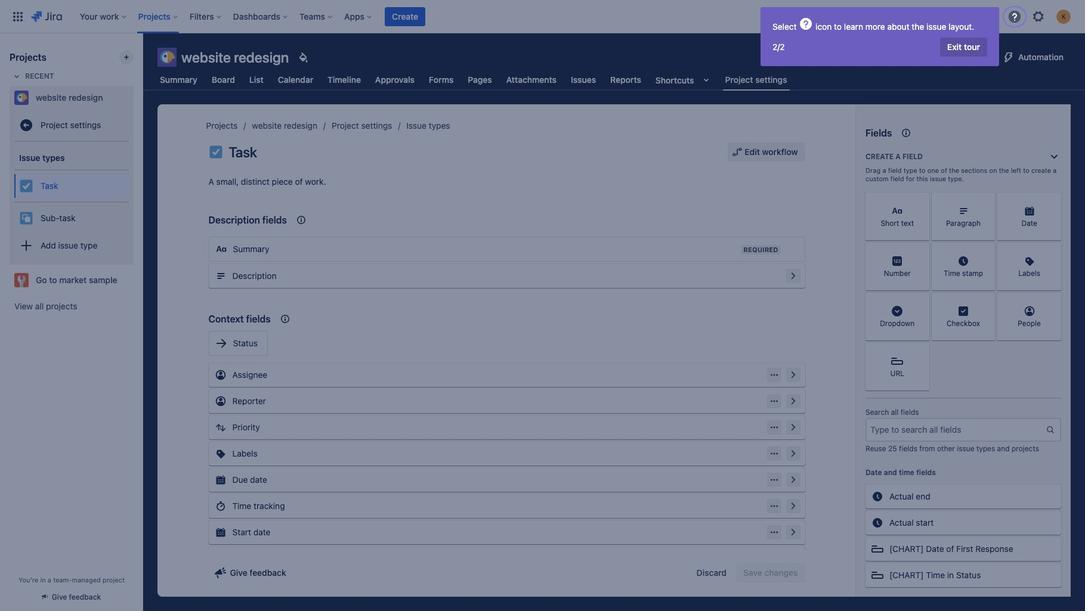 Task type: describe. For each thing, give the bounding box(es) containing it.
1 vertical spatial give feedback button
[[35, 588, 108, 607]]

exit tour button
[[940, 38, 987, 57]]

edit workflow group
[[728, 143, 805, 162]]

Search field
[[858, 7, 978, 26]]

type.
[[948, 175, 964, 183]]

open field configuration image for start date
[[786, 526, 800, 540]]

1 vertical spatial issue types
[[19, 152, 65, 163]]

date for date
[[1022, 219, 1037, 228]]

a down more information about the fields image
[[896, 152, 901, 161]]

a small, distinct piece of work.
[[208, 177, 326, 187]]

view all projects link
[[10, 296, 134, 317]]

a
[[208, 177, 214, 187]]

discard group
[[689, 564, 805, 583]]

1 vertical spatial of
[[295, 177, 303, 187]]

workflow
[[762, 147, 798, 157]]

list link
[[247, 69, 266, 91]]

short
[[881, 219, 899, 228]]

project settings inside tab list
[[725, 74, 787, 85]]

add issue type
[[41, 240, 97, 250]]

summary inside tab list
[[160, 75, 197, 85]]

0 vertical spatial redesign
[[234, 49, 289, 66]]

1 horizontal spatial settings
[[361, 121, 392, 131]]

description fields
[[208, 215, 287, 225]]

discard button
[[689, 564, 734, 583]]

first
[[956, 544, 973, 554]]

all for view
[[35, 301, 44, 311]]

types for group containing issue types
[[42, 152, 65, 163]]

create button
[[385, 7, 425, 26]]

status inside context fields element
[[233, 338, 258, 348]]

reuse
[[866, 444, 886, 453]]

1 vertical spatial redesign
[[69, 92, 103, 103]]

team-
[[53, 576, 72, 584]]

open field configuration image for priority
[[786, 421, 800, 435]]

0 vertical spatial give
[[230, 568, 247, 578]]

0 horizontal spatial feedback
[[69, 593, 101, 602]]

add issue type button
[[14, 234, 129, 258]]

1 horizontal spatial give feedback
[[230, 568, 286, 578]]

add
[[41, 240, 56, 250]]

url
[[890, 370, 904, 378]]

go to market sample
[[36, 275, 117, 285]]

search all fields
[[866, 408, 919, 417]]

time stamp
[[944, 269, 983, 278]]

date for date and time fields
[[866, 468, 882, 477]]

2 horizontal spatial the
[[999, 166, 1009, 174]]

issues
[[571, 75, 596, 85]]

view
[[14, 301, 33, 311]]

due date button
[[208, 468, 805, 492]]

list
[[249, 75, 264, 85]]

[chart] date of first response
[[889, 544, 1013, 554]]

reporter button
[[208, 390, 805, 413]]

go to market sample link
[[10, 268, 129, 292]]

due
[[232, 475, 248, 485]]

[chart] for [chart] date of first response
[[889, 544, 924, 554]]

timeline
[[328, 75, 361, 85]]

labels inside button
[[232, 449, 258, 459]]

1 horizontal spatial task
[[229, 144, 257, 160]]

Type to search all fields text field
[[867, 419, 1046, 441]]

actual start
[[889, 518, 934, 528]]

fields right time
[[916, 468, 936, 477]]

0 vertical spatial and
[[997, 444, 1010, 453]]

tab list containing project settings
[[150, 69, 797, 91]]

reuse 25 fields from other issue types and projects
[[866, 444, 1039, 453]]

edit workflow button
[[728, 143, 805, 162]]

view all projects
[[14, 301, 77, 311]]

calendar
[[278, 75, 313, 85]]

[chart] date of first response button
[[866, 537, 1061, 561]]

1 horizontal spatial project settings link
[[332, 119, 392, 133]]

0 horizontal spatial website
[[36, 92, 66, 103]]

create for create a field
[[866, 152, 894, 161]]

open field configuration image for description
[[786, 269, 800, 283]]

drag
[[866, 166, 881, 174]]

primary element
[[7, 0, 849, 33]]

end
[[916, 492, 930, 502]]

small,
[[216, 177, 239, 187]]

select
[[773, 21, 799, 32]]

automation
[[1018, 52, 1064, 62]]

open field configuration image for time tracking
[[786, 499, 800, 514]]

projects link
[[206, 119, 238, 133]]

short text
[[881, 219, 914, 228]]

2 vertical spatial website redesign
[[252, 121, 317, 131]]

start
[[916, 518, 934, 528]]

0 horizontal spatial projects
[[46, 301, 77, 311]]

1 horizontal spatial website redesign link
[[252, 119, 317, 133]]

context fields
[[208, 314, 271, 325]]

time for time stamp
[[944, 269, 960, 278]]

other
[[866, 597, 886, 606]]

task
[[59, 213, 76, 223]]

[chart] time in status button
[[866, 564, 1061, 588]]

0 vertical spatial website redesign
[[181, 49, 289, 66]]

to up this
[[919, 166, 926, 174]]

issues link
[[569, 69, 598, 91]]

0 horizontal spatial in
[[40, 576, 46, 584]]

description button
[[208, 264, 805, 288]]

this
[[917, 175, 928, 183]]

open field configuration image for labels
[[786, 447, 800, 461]]

to right icon
[[834, 21, 842, 32]]

0 vertical spatial website
[[181, 49, 231, 66]]

0 horizontal spatial settings
[[70, 120, 101, 130]]

settings inside tab list
[[755, 74, 787, 85]]

1 horizontal spatial project settings
[[332, 121, 392, 131]]

automation image
[[1002, 50, 1016, 64]]

0 horizontal spatial website redesign link
[[10, 86, 129, 110]]

text
[[901, 219, 914, 228]]

reports link
[[608, 69, 644, 91]]

0 horizontal spatial project settings
[[41, 120, 101, 130]]

2 vertical spatial redesign
[[284, 121, 317, 131]]

a left "team-"
[[48, 576, 51, 584]]

0 horizontal spatial the
[[912, 21, 924, 32]]

0 horizontal spatial issue
[[19, 152, 40, 163]]

2 horizontal spatial types
[[976, 444, 995, 453]]

more information about the fields image
[[899, 126, 914, 140]]

fields right context
[[246, 314, 271, 325]]

0 vertical spatial issue types
[[406, 121, 450, 131]]

time
[[899, 468, 914, 477]]

of inside drag a field type to one of the sections on the left to create a custom field for this issue type.
[[941, 166, 947, 174]]

attachments link
[[504, 69, 559, 91]]

2 horizontal spatial website
[[252, 121, 282, 131]]

for
[[906, 175, 915, 183]]

task inside "task" group
[[41, 181, 58, 191]]

checkbox
[[947, 319, 980, 328]]

1 horizontal spatial project
[[332, 121, 359, 131]]

project
[[103, 576, 125, 584]]

sections
[[961, 166, 988, 174]]

open field configuration image for reporter
[[786, 394, 800, 409]]

context
[[208, 314, 244, 325]]

piece
[[272, 177, 293, 187]]

exit tour
[[947, 42, 980, 52]]

exit
[[947, 42, 962, 52]]

date for start date
[[253, 527, 271, 537]]

search image
[[863, 12, 873, 21]]

field for create
[[903, 152, 923, 161]]

other
[[937, 444, 955, 453]]

collapse recent projects image
[[10, 69, 24, 84]]

0 horizontal spatial project settings link
[[14, 113, 129, 137]]

group containing issue types
[[14, 142, 129, 265]]

issue types link
[[406, 119, 450, 133]]

assignee button
[[208, 363, 805, 387]]

board link
[[209, 69, 237, 91]]

start date button
[[208, 521, 805, 545]]

actual end
[[889, 492, 930, 502]]

1 vertical spatial website redesign
[[36, 92, 103, 103]]

date and time fields
[[866, 468, 936, 477]]

a up custom
[[883, 166, 886, 174]]

1 vertical spatial projects
[[1012, 444, 1039, 453]]

type inside drag a field type to one of the sections on the left to create a custom field for this issue type.
[[904, 166, 917, 174]]

you're
[[19, 576, 38, 584]]



Task type: locate. For each thing, give the bounding box(es) containing it.
date up [chart] time in status in the bottom right of the page
[[926, 544, 944, 554]]

2 open field configuration image from the top
[[786, 447, 800, 461]]

project settings down timeline link
[[332, 121, 392, 131]]

date right start
[[253, 527, 271, 537]]

0 horizontal spatial create
[[392, 11, 418, 21]]

website right projects link
[[252, 121, 282, 131]]

summary link
[[157, 69, 200, 91]]

1 open field configuration image from the top
[[786, 394, 800, 409]]

0 horizontal spatial labels
[[232, 449, 258, 459]]

fields
[[262, 215, 287, 225], [246, 314, 271, 325], [901, 408, 919, 417], [899, 444, 917, 453], [916, 468, 936, 477], [888, 597, 907, 606]]

issue down "one"
[[930, 175, 946, 183]]

summary inside description fields element
[[233, 244, 269, 254]]

jira image
[[31, 9, 62, 24], [31, 9, 62, 24]]

open field configuration image inside the reporter button
[[786, 394, 800, 409]]

tracking
[[254, 501, 285, 511]]

2 vertical spatial of
[[946, 544, 954, 554]]

in inside button
[[947, 570, 954, 580]]

drag a field type to one of the sections on the left to create a custom field for this issue type.
[[866, 166, 1057, 183]]

type down sub-task link
[[80, 240, 97, 250]]

actual for actual start
[[889, 518, 914, 528]]

types down type to search all fields text box
[[976, 444, 995, 453]]

2 open field configuration image from the top
[[786, 368, 800, 382]]

response
[[975, 544, 1013, 554]]

open field configuration image
[[786, 269, 800, 283], [786, 368, 800, 382], [786, 421, 800, 435], [786, 499, 800, 514]]

types inside group
[[42, 152, 65, 163]]

a right create
[[1053, 166, 1057, 174]]

actual end button
[[866, 485, 1061, 509]]

1 vertical spatial field
[[888, 166, 902, 174]]

1 [chart] from the top
[[889, 544, 924, 554]]

pages
[[468, 75, 492, 85]]

time left stamp
[[944, 269, 960, 278]]

of inside button
[[946, 544, 954, 554]]

0 horizontal spatial all
[[35, 301, 44, 311]]

about
[[887, 21, 910, 32]]

in right you're
[[40, 576, 46, 584]]

2 horizontal spatial settings
[[755, 74, 787, 85]]

1 horizontal spatial all
[[891, 408, 899, 417]]

open field configuration image inside description button
[[786, 269, 800, 283]]

3 open field configuration image from the top
[[786, 421, 800, 435]]

1 vertical spatial types
[[42, 152, 65, 163]]

labels down priority
[[232, 449, 258, 459]]

fields right search
[[901, 408, 919, 417]]

open field configuration image inside due date button
[[786, 473, 800, 487]]

reports
[[610, 75, 641, 85]]

2 vertical spatial field
[[891, 175, 904, 183]]

time up start
[[232, 501, 251, 511]]

2 vertical spatial date
[[926, 544, 944, 554]]

the right about
[[912, 21, 924, 32]]

left
[[1011, 166, 1021, 174]]

date for due date
[[250, 475, 267, 485]]

time for time tracking
[[232, 501, 251, 511]]

description down 'small,'
[[208, 215, 260, 225]]

time tracking button
[[208, 495, 805, 518]]

1 vertical spatial [chart]
[[889, 570, 924, 580]]

calendar link
[[275, 69, 316, 91]]

create banner
[[0, 0, 1085, 33]]

icon
[[816, 21, 832, 32]]

labels button
[[208, 442, 805, 466]]

give feedback down you're in a team-managed project
[[52, 593, 101, 602]]

project settings link down timeline link
[[332, 119, 392, 133]]

date inside due date button
[[250, 475, 267, 485]]

1 horizontal spatial give
[[230, 568, 247, 578]]

time down "[chart] date of first response"
[[926, 570, 945, 580]]

give feedback button
[[208, 564, 293, 583], [35, 588, 108, 607]]

the up type.
[[949, 166, 959, 174]]

website
[[181, 49, 231, 66], [36, 92, 66, 103], [252, 121, 282, 131]]

1 vertical spatial status
[[956, 570, 981, 580]]

[chart] down actual start
[[889, 544, 924, 554]]

open field configuration image inside priority button
[[786, 421, 800, 435]]

sub-task
[[41, 213, 76, 223]]

date inside start date 'button'
[[253, 527, 271, 537]]

status down context fields
[[233, 338, 258, 348]]

project inside tab list
[[725, 74, 753, 85]]

start
[[232, 527, 251, 537]]

type inside button
[[80, 240, 97, 250]]

and left time
[[884, 468, 897, 477]]

task
[[229, 144, 257, 160], [41, 181, 58, 191]]

time inside 'button'
[[232, 501, 251, 511]]

actual for actual end
[[889, 492, 914, 502]]

open field configuration image
[[786, 394, 800, 409], [786, 447, 800, 461], [786, 473, 800, 487], [786, 526, 800, 540]]

fields right other
[[888, 597, 907, 606]]

tab list
[[150, 69, 797, 91]]

[chart] for [chart] time in status
[[889, 570, 924, 580]]

1 horizontal spatial labels
[[1018, 269, 1040, 278]]

time inside button
[[926, 570, 945, 580]]

issue inside drag a field type to one of the sections on the left to create a custom field for this issue type.
[[930, 175, 946, 183]]

1 vertical spatial give feedback
[[52, 593, 101, 602]]

field left for
[[891, 175, 904, 183]]

market
[[59, 275, 87, 285]]

0 horizontal spatial projects
[[10, 52, 46, 63]]

all for search
[[891, 408, 899, 417]]

types for issue types link
[[429, 121, 450, 131]]

feedback down start date
[[250, 568, 286, 578]]

forms link
[[426, 69, 456, 91]]

website redesign up board
[[181, 49, 289, 66]]

1 horizontal spatial projects
[[206, 121, 238, 131]]

1 vertical spatial actual
[[889, 518, 914, 528]]

distinct
[[241, 177, 270, 187]]

you're in a team-managed project
[[19, 576, 125, 584]]

priority button
[[208, 416, 805, 440]]

to right go at the top of the page
[[49, 275, 57, 285]]

0 horizontal spatial status
[[233, 338, 258, 348]]

project settings
[[725, 74, 787, 85], [41, 120, 101, 130], [332, 121, 392, 131]]

give feedback button down start date
[[208, 564, 293, 583]]

start date
[[232, 527, 271, 537]]

[chart] inside button
[[889, 544, 924, 554]]

2 horizontal spatial project
[[725, 74, 753, 85]]

type up for
[[904, 166, 917, 174]]

stamp
[[962, 269, 983, 278]]

tour
[[964, 42, 980, 52]]

project
[[725, 74, 753, 85], [41, 120, 68, 130], [332, 121, 359, 131]]

required
[[743, 246, 778, 254]]

1 vertical spatial description
[[232, 271, 277, 281]]

projects up issue type icon
[[206, 121, 238, 131]]

0 vertical spatial issue
[[406, 121, 427, 131]]

project settings link
[[14, 113, 129, 137], [332, 119, 392, 133]]

date
[[1022, 219, 1037, 228], [866, 468, 882, 477], [926, 544, 944, 554]]

give feedback
[[230, 568, 286, 578], [52, 593, 101, 602]]

1 horizontal spatial projects
[[1012, 444, 1039, 453]]

open field configuration image inside time tracking 'button'
[[786, 499, 800, 514]]

types
[[429, 121, 450, 131], [42, 152, 65, 163], [976, 444, 995, 453]]

approvals link
[[373, 69, 417, 91]]

date down create
[[1022, 219, 1037, 228]]

project settings down recent
[[41, 120, 101, 130]]

labels up people
[[1018, 269, 1040, 278]]

summary left board
[[160, 75, 197, 85]]

fields right "25"
[[899, 444, 917, 453]]

recent
[[25, 72, 54, 81]]

fields down a small, distinct piece of work.
[[262, 215, 287, 225]]

website down recent
[[36, 92, 66, 103]]

2 actual from the top
[[889, 518, 914, 528]]

custom
[[866, 175, 889, 183]]

group
[[14, 142, 129, 265]]

0 vertical spatial website redesign link
[[10, 86, 129, 110]]

4 open field configuration image from the top
[[786, 526, 800, 540]]

1 horizontal spatial and
[[997, 444, 1010, 453]]

1 horizontal spatial date
[[926, 544, 944, 554]]

issue types up "task" group
[[19, 152, 65, 163]]

1 horizontal spatial create
[[866, 152, 894, 161]]

1 horizontal spatial the
[[949, 166, 959, 174]]

actual start button
[[866, 511, 1061, 535]]

status inside button
[[956, 570, 981, 580]]

project settings down 2/2 in the top right of the page
[[725, 74, 787, 85]]

all right search
[[891, 408, 899, 417]]

field for drag
[[888, 166, 902, 174]]

1 vertical spatial create
[[866, 152, 894, 161]]

1 vertical spatial and
[[884, 468, 897, 477]]

issue inside button
[[58, 240, 78, 250]]

2 vertical spatial types
[[976, 444, 995, 453]]

field up for
[[903, 152, 923, 161]]

1 vertical spatial give
[[52, 593, 67, 602]]

1 vertical spatial labels
[[232, 449, 258, 459]]

to
[[834, 21, 842, 32], [919, 166, 926, 174], [1023, 166, 1030, 174], [49, 275, 57, 285]]

1 horizontal spatial issue types
[[406, 121, 450, 131]]

actual inside button
[[889, 518, 914, 528]]

types down forms link
[[429, 121, 450, 131]]

give feedback button down you're in a team-managed project
[[35, 588, 108, 607]]

open field configuration image for due date
[[786, 473, 800, 487]]

discard
[[697, 568, 727, 578]]

3 open field configuration image from the top
[[786, 473, 800, 487]]

0 horizontal spatial give feedback
[[52, 593, 101, 602]]

of left first
[[946, 544, 954, 554]]

the right on
[[999, 166, 1009, 174]]

a
[[896, 152, 901, 161], [883, 166, 886, 174], [1053, 166, 1057, 174], [48, 576, 51, 584]]

description fields element
[[204, 203, 810, 293]]

0 horizontal spatial types
[[42, 152, 65, 163]]

0 vertical spatial types
[[429, 121, 450, 131]]

open field configuration image inside 'labels' button
[[786, 447, 800, 461]]

2 vertical spatial time
[[926, 570, 945, 580]]

and down type to search all fields text box
[[997, 444, 1010, 453]]

description for description fields
[[208, 215, 260, 225]]

context fields element
[[204, 302, 810, 576]]

0 horizontal spatial task
[[41, 181, 58, 191]]

layout.
[[949, 21, 974, 32]]

task right issue type icon
[[229, 144, 257, 160]]

1 horizontal spatial give feedback button
[[208, 564, 293, 583]]

summary
[[160, 75, 197, 85], [233, 244, 269, 254]]

summary down description fields
[[233, 244, 269, 254]]

give down "team-"
[[52, 593, 67, 602]]

add issue type image
[[19, 239, 33, 253]]

issue types
[[406, 121, 450, 131], [19, 152, 65, 163]]

due date
[[232, 475, 267, 485]]

sample
[[89, 275, 117, 285]]

issue left the layout.
[[927, 21, 946, 32]]

task link
[[14, 174, 129, 198]]

issue up "task" group
[[19, 152, 40, 163]]

1 vertical spatial website
[[36, 92, 66, 103]]

1 horizontal spatial summary
[[233, 244, 269, 254]]

website redesign down calendar link
[[252, 121, 317, 131]]

of right "one"
[[941, 166, 947, 174]]

2 vertical spatial website
[[252, 121, 282, 131]]

projects up recent
[[10, 52, 46, 63]]

help image
[[799, 17, 813, 31]]

types up "task" group
[[42, 152, 65, 163]]

task group
[[14, 169, 129, 202]]

task up sub-
[[41, 181, 58, 191]]

create for create
[[392, 11, 418, 21]]

all right view
[[35, 301, 44, 311]]

[chart] time in status
[[889, 570, 981, 580]]

1 vertical spatial all
[[891, 408, 899, 417]]

issue right 'add'
[[58, 240, 78, 250]]

to right left in the right of the page
[[1023, 166, 1030, 174]]

1 horizontal spatial website
[[181, 49, 231, 66]]

0 vertical spatial labels
[[1018, 269, 1040, 278]]

website redesign link down recent
[[10, 86, 129, 110]]

0 horizontal spatial issue types
[[19, 152, 65, 163]]

1 vertical spatial summary
[[233, 244, 269, 254]]

date inside button
[[926, 544, 944, 554]]

4 open field configuration image from the top
[[786, 499, 800, 514]]

icon to learn more about the issue layout.
[[813, 21, 974, 32]]

actual left end
[[889, 492, 914, 502]]

issue type icon image
[[208, 145, 223, 159]]

0 horizontal spatial give
[[52, 593, 67, 602]]

dropdown
[[880, 319, 915, 328]]

create a field
[[866, 152, 923, 161]]

1 vertical spatial task
[[41, 181, 58, 191]]

0 horizontal spatial project
[[41, 120, 68, 130]]

2 horizontal spatial date
[[1022, 219, 1037, 228]]

issue down approvals link
[[406, 121, 427, 131]]

1 horizontal spatial status
[[956, 570, 981, 580]]

description for description
[[232, 271, 277, 281]]

projects
[[10, 52, 46, 63], [206, 121, 238, 131]]

2 [chart] from the top
[[889, 570, 924, 580]]

reporter
[[232, 396, 266, 406]]

0 horizontal spatial give feedback button
[[35, 588, 108, 607]]

website redesign link down calendar link
[[252, 119, 317, 133]]

feedback down managed
[[69, 593, 101, 602]]

give
[[230, 568, 247, 578], [52, 593, 67, 602]]

1 horizontal spatial feedback
[[250, 568, 286, 578]]

create inside button
[[392, 11, 418, 21]]

1 horizontal spatial type
[[904, 166, 917, 174]]

settings
[[755, 74, 787, 85], [70, 120, 101, 130], [361, 121, 392, 131]]

0 vertical spatial of
[[941, 166, 947, 174]]

1 actual from the top
[[889, 492, 914, 502]]

pages link
[[466, 69, 494, 91]]

[chart] up other fields
[[889, 570, 924, 580]]

0 vertical spatial date
[[1022, 219, 1037, 228]]

date down the reuse
[[866, 468, 882, 477]]

work.
[[305, 177, 326, 187]]

website redesign down recent
[[36, 92, 103, 103]]

2/2
[[773, 42, 785, 52]]

open field configuration image inside start date 'button'
[[786, 526, 800, 540]]

0 vertical spatial status
[[233, 338, 258, 348]]

0 vertical spatial date
[[250, 475, 267, 485]]

field down create a field
[[888, 166, 902, 174]]

1 open field configuration image from the top
[[786, 269, 800, 283]]

1 horizontal spatial issue
[[406, 121, 427, 131]]

0 horizontal spatial and
[[884, 468, 897, 477]]

edit
[[745, 147, 760, 157]]

1 vertical spatial feedback
[[69, 593, 101, 602]]

status down [chart] date of first response button
[[956, 570, 981, 580]]

more
[[865, 21, 885, 32]]

actual
[[889, 492, 914, 502], [889, 518, 914, 528]]

0 vertical spatial time
[[944, 269, 960, 278]]

1 vertical spatial issue
[[19, 152, 40, 163]]

in
[[947, 570, 954, 580], [40, 576, 46, 584]]

[chart]
[[889, 544, 924, 554], [889, 570, 924, 580]]

0 vertical spatial give feedback button
[[208, 564, 293, 583]]

0 vertical spatial feedback
[[250, 568, 286, 578]]

1 horizontal spatial in
[[947, 570, 954, 580]]

board
[[212, 75, 235, 85]]

description up context fields
[[232, 271, 277, 281]]

in down "[chart] date of first response"
[[947, 570, 954, 580]]

0 vertical spatial summary
[[160, 75, 197, 85]]

all
[[35, 301, 44, 311], [891, 408, 899, 417]]

labels
[[1018, 269, 1040, 278], [232, 449, 258, 459]]

time tracking
[[232, 501, 285, 511]]

open field configuration image for assignee
[[786, 368, 800, 382]]

0 vertical spatial [chart]
[[889, 544, 924, 554]]

date right due
[[250, 475, 267, 485]]

[chart] inside button
[[889, 570, 924, 580]]

0 vertical spatial all
[[35, 301, 44, 311]]

0 vertical spatial description
[[208, 215, 260, 225]]

issue right other
[[957, 444, 974, 453]]

give down start
[[230, 568, 247, 578]]

give feedback down start date
[[230, 568, 286, 578]]

0 vertical spatial projects
[[46, 301, 77, 311]]

sub-
[[41, 213, 59, 223]]

actual inside button
[[889, 492, 914, 502]]

1 vertical spatial type
[[80, 240, 97, 250]]

2 horizontal spatial project settings
[[725, 74, 787, 85]]

open field configuration image inside assignee button
[[786, 368, 800, 382]]

attachments
[[506, 75, 557, 85]]

to inside the go to market sample link
[[49, 275, 57, 285]]

time
[[944, 269, 960, 278], [232, 501, 251, 511], [926, 570, 945, 580]]

issue inside issue types link
[[406, 121, 427, 131]]

of right 'piece'
[[295, 177, 303, 187]]

website up board
[[181, 49, 231, 66]]

1 vertical spatial projects
[[206, 121, 238, 131]]

timeline link
[[325, 69, 363, 91]]

issue types down forms link
[[406, 121, 450, 131]]

priority
[[232, 422, 260, 433]]

project settings link down recent
[[14, 113, 129, 137]]

search
[[866, 408, 889, 417]]

actual left the start
[[889, 518, 914, 528]]

description inside button
[[232, 271, 277, 281]]

0 vertical spatial field
[[903, 152, 923, 161]]



Task type: vqa. For each thing, say whether or not it's contained in the screenshot.
Forms Link
yes



